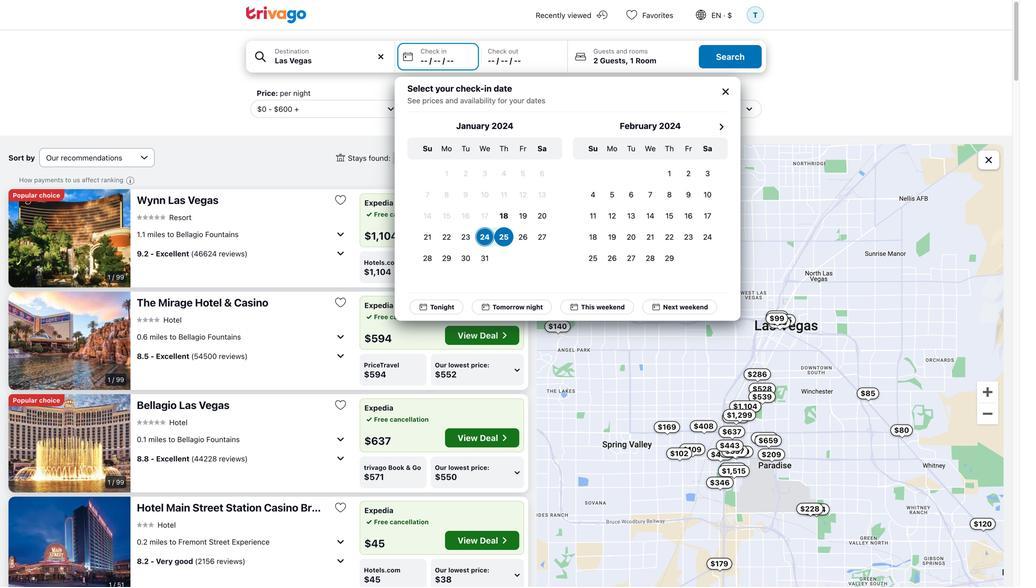 Task type: locate. For each thing, give the bounding box(es) containing it.
our up $550
[[435, 465, 447, 472]]

2 tu from the left
[[627, 144, 636, 153]]

2 our from the top
[[435, 362, 447, 369]]

29 button left "30"
[[437, 249, 456, 268]]

0 vertical spatial $45
[[770, 312, 785, 321]]

the
[[137, 297, 156, 309]]

$594 up pricetravel
[[364, 332, 392, 345]]

$526
[[724, 465, 743, 474]]

your
[[435, 84, 454, 94], [509, 96, 525, 105]]

popular for bellagio las vegas
[[13, 397, 37, 405]]

pricetravel
[[364, 362, 399, 369]]

13 for february 2024
[[627, 212, 635, 220]]

1 horizontal spatial 24
[[703, 233, 712, 242]]

lowest inside our lowest price: $550
[[448, 465, 469, 472]]

1 button down 'february 2024'
[[660, 164, 679, 183]]

2 15 button from the left
[[660, 206, 679, 225]]

$1,104
[[364, 230, 398, 242], [364, 267, 391, 277], [733, 402, 758, 411]]

2 cancellation from the top
[[390, 314, 429, 321]]

resort button
[[137, 213, 192, 222]]

0 horizontal spatial 1 button
[[437, 164, 456, 183]]

2 28 button from the left
[[641, 249, 660, 268]]

view down pay at the property
[[458, 228, 478, 238]]

station
[[226, 502, 262, 514]]

1 view deal button from the top
[[445, 224, 519, 243]]

miles right 0.1
[[148, 435, 166, 444]]

1 24 from the left
[[480, 233, 490, 242]]

en · $
[[712, 11, 732, 20]]

hotel main street station casino brewery
[[137, 502, 342, 514]]

our inside button
[[435, 259, 447, 267]]

tu for january
[[462, 144, 470, 153]]

2 17 button from the left
[[698, 206, 717, 225]]

1 vertical spatial 11
[[590, 212, 597, 220]]

your up prices
[[435, 84, 454, 94]]

2 22 button from the left
[[660, 228, 679, 247]]

2 we from the left
[[645, 144, 656, 153]]

our lowest price:
[[435, 259, 490, 267]]

view deal button
[[445, 224, 519, 243], [445, 326, 519, 345], [445, 429, 519, 448], [445, 532, 519, 551]]

lowest up $552 at the left bottom of page
[[448, 362, 469, 369]]

hotel button up "0.2"
[[137, 521, 176, 530]]

miles right 1.1
[[147, 230, 165, 239]]

4 view from the top
[[458, 536, 478, 546]]

16 button
[[456, 206, 475, 225], [679, 206, 698, 225]]

popular for wynn las vegas
[[13, 192, 37, 199]]

reviews) down 0.1 miles to bellagio fountains button
[[219, 455, 248, 464]]

booking sites searched: 325
[[427, 154, 527, 162]]

$528 button
[[749, 383, 776, 395]]

29 up the next
[[665, 254, 674, 263]]

2
[[594, 56, 598, 65], [464, 169, 468, 178], [686, 169, 691, 178]]

4 cancellation from the top
[[390, 519, 429, 526]]

18 for january 2024
[[500, 212, 508, 220]]

2 popular choice button from the top
[[8, 395, 64, 407]]

8.5 - excellent (54500 reviews)
[[137, 352, 248, 361]]

0 vertical spatial filters
[[415, 89, 438, 98]]

1 15 from the left
[[443, 212, 451, 220]]

0 horizontal spatial tu
[[462, 144, 470, 153]]

3 button down searched:
[[475, 164, 494, 183]]

2 free from the top
[[374, 314, 388, 321]]

we for january
[[479, 144, 490, 153]]

$597 button
[[722, 446, 748, 458]]

bellagio las vegas, (las vegas, usa) image
[[8, 395, 131, 493]]

$120
[[974, 520, 992, 529]]

1 vertical spatial 5
[[610, 190, 615, 199]]

1 horizontal spatial 12
[[608, 212, 616, 220]]

1 29 from the left
[[442, 254, 451, 263]]

this
[[581, 304, 595, 311]]

$140
[[548, 322, 567, 331]]

our left 30 button on the left of page
[[435, 259, 447, 267]]

0 vertical spatial 26 button
[[514, 228, 533, 247]]

10 for february 2024
[[704, 190, 712, 199]]

0 vertical spatial excellent
[[156, 249, 189, 258]]

0 horizontal spatial 11 button
[[494, 185, 514, 204]]

0 horizontal spatial 27 button
[[533, 228, 552, 247]]

miles for hotel
[[150, 538, 167, 547]]

99 for wynn las vegas
[[116, 274, 124, 281]]

fountains up (44228 at left bottom
[[206, 435, 240, 444]]

23
[[461, 233, 470, 242], [684, 233, 693, 242]]

0 horizontal spatial 28 button
[[418, 249, 437, 268]]

vegas for bellagio las vegas
[[199, 399, 230, 412]]

guest
[[504, 89, 526, 98]]

free cancellation left pay
[[374, 211, 429, 218]]

1 weekend from the left
[[596, 304, 625, 311]]

24 for january 2024
[[480, 233, 490, 242]]

and up guests,
[[616, 47, 627, 55]]

0 horizontal spatial 15 button
[[437, 206, 456, 225]]

miles for bellagio
[[148, 435, 166, 444]]

0 horizontal spatial your
[[435, 84, 454, 94]]

0 horizontal spatial 8 button
[[437, 185, 456, 204]]

lowest inside our lowest price: button
[[448, 259, 469, 267]]

see
[[407, 96, 420, 105]]

to up 8.8 - excellent (44228 reviews)
[[168, 435, 175, 444]]

$45 inside $45 $145
[[770, 312, 785, 321]]

deal up our lowest price: $38
[[480, 536, 498, 546]]

1 view from the top
[[458, 228, 478, 238]]

expedia down $571
[[364, 507, 393, 515]]

$597
[[725, 447, 744, 456]]

1 8 from the left
[[444, 190, 449, 199]]

expedia for $637
[[364, 404, 393, 413]]

1 horizontal spatial 10 button
[[698, 185, 717, 204]]

99 for the mirage hotel & casino
[[116, 376, 124, 384]]

check inside check out -- / -- / --
[[488, 47, 507, 55]]

excellent for bellagio
[[156, 455, 190, 464]]

hotels.com for $45
[[364, 567, 401, 575]]

expedia down found:
[[364, 199, 393, 207]]

2024 down 8+
[[492, 121, 514, 131]]

las up 0.1 miles to bellagio fountains
[[179, 399, 197, 412]]

2 9 button from the left
[[679, 185, 698, 204]]

free cancellation button up "book"
[[364, 415, 429, 425]]

0 horizontal spatial 17
[[481, 212, 489, 220]]

price: inside our lowest price: $38
[[471, 567, 490, 575]]

popular choice for bellagio las vegas
[[13, 397, 60, 405]]

$169
[[658, 423, 676, 432]]

1 vertical spatial and
[[445, 96, 458, 105]]

8 button for january 2024
[[437, 185, 456, 204]]

4 deal from the top
[[480, 536, 498, 546]]

casino right 'station'
[[264, 502, 298, 514]]

0 horizontal spatial 18
[[500, 212, 508, 220]]

bellagio up 8.8 - excellent (44228 reviews)
[[177, 435, 204, 444]]

$637 up $443
[[722, 428, 742, 437]]

0 horizontal spatial check
[[421, 47, 440, 55]]

4 free cancellation from the top
[[374, 519, 429, 526]]

guests
[[594, 47, 615, 55]]

8 button
[[437, 185, 456, 204], [660, 185, 679, 204]]

5
[[521, 169, 525, 178], [610, 190, 615, 199]]

17
[[481, 212, 489, 220], [704, 212, 712, 220]]

free cancellation down trivago book & go $571
[[374, 519, 429, 526]]

1 button for february 2024
[[660, 164, 679, 183]]

19 button
[[514, 206, 533, 225], [603, 228, 622, 247]]

view deal down property
[[458, 228, 498, 238]]

hotel button up 0.1
[[137, 418, 188, 428]]

bellagio for bellagio
[[177, 435, 204, 444]]

0 horizontal spatial 14
[[424, 212, 432, 220]]

1 cancellation from the top
[[390, 211, 429, 218]]

1 16 from the left
[[462, 212, 470, 220]]

12 for january 2024
[[519, 190, 527, 199]]

$550
[[435, 472, 457, 483]]

& up 0.6 miles to bellagio fountains button
[[224, 297, 232, 309]]

price:
[[471, 259, 490, 267], [471, 362, 490, 369], [471, 465, 490, 472], [471, 567, 490, 575]]

1 horizontal spatial sa
[[703, 144, 712, 153]]

4 free from the top
[[374, 519, 388, 526]]

lowest inside our lowest price: $38
[[448, 567, 469, 575]]

1 9 button from the left
[[456, 185, 475, 204]]

29 left 30 button on the left of page
[[442, 254, 451, 263]]

2 free cancellation button from the top
[[364, 313, 429, 322]]

15 for february 2024
[[666, 212, 674, 220]]

2024 right february
[[659, 121, 681, 131]]

2 for january 2024
[[464, 169, 468, 178]]

0 vertical spatial street
[[193, 502, 224, 514]]

popular choice button for bellagio las vegas
[[8, 395, 64, 407]]

11 button for january 2024
[[494, 185, 514, 204]]

1 vertical spatial select
[[415, 105, 437, 113]]

the
[[461, 211, 470, 218]]

3 free cancellation button from the top
[[364, 415, 429, 425]]

1 horizontal spatial 13 button
[[622, 206, 641, 225]]

$2,030 button
[[720, 447, 754, 458]]

17 for february 2024
[[704, 212, 712, 220]]

weekend
[[596, 304, 625, 311], [680, 304, 708, 311]]

to left fremont
[[170, 538, 176, 547]]

we down 'february 2024'
[[645, 144, 656, 153]]

0 horizontal spatial 13
[[538, 190, 546, 199]]

1 14 button from the left
[[418, 206, 437, 225]]

to left us
[[65, 176, 71, 184]]

0 horizontal spatial 10 button
[[475, 185, 494, 204]]

0 horizontal spatial 18 button
[[494, 206, 514, 225]]

free cancellation button down trivago book & go $571
[[364, 518, 429, 527]]

1 3 from the left
[[483, 169, 487, 178]]

1 horizontal spatial su
[[588, 144, 598, 153]]

price: inside our lowest price: $550
[[471, 465, 490, 472]]

3 for february 2024
[[705, 169, 710, 178]]

0 vertical spatial 12
[[519, 190, 527, 199]]

0 horizontal spatial 5
[[521, 169, 525, 178]]

3 view deal button from the top
[[445, 429, 519, 448]]

3 free from the top
[[374, 416, 388, 424]]

2 popular choice from the top
[[13, 397, 60, 405]]

lowest inside the our lowest price: $552
[[448, 362, 469, 369]]

deal for $637
[[480, 433, 498, 444]]

19 button for january 2024
[[514, 206, 533, 225]]

0 vertical spatial 19
[[519, 212, 527, 220]]

1 horizontal spatial 19 button
[[603, 228, 622, 247]]

1 view deal from the top
[[458, 228, 498, 238]]

3 for january 2024
[[483, 169, 487, 178]]

reviews) for wynn las vegas
[[219, 249, 248, 258]]

0 vertical spatial $1,104
[[364, 230, 398, 242]]

0 vertical spatial 27
[[538, 233, 547, 242]]

we
[[479, 144, 490, 153], [645, 144, 656, 153]]

1 horizontal spatial 4 button
[[584, 185, 603, 204]]

20 button for february 2024
[[622, 228, 641, 247]]

map region
[[537, 144, 1004, 588]]

property
[[472, 211, 498, 218]]

next image
[[715, 121, 728, 133]]

stays found: 68
[[348, 154, 404, 162]]

1 8 button from the left
[[437, 185, 456, 204]]

street right main
[[193, 502, 224, 514]]

1 horizontal spatial 20
[[627, 233, 636, 242]]

bellagio up 8.5 - excellent (54500 reviews) on the bottom left of the page
[[178, 333, 206, 342]]

1 1 / 99 from the top
[[108, 274, 124, 281]]

mo for february 2024
[[607, 144, 618, 153]]

and right prices
[[445, 96, 458, 105]]

filters down check in -- / -- / --
[[415, 89, 438, 98]]

1 expedia from the top
[[364, 199, 393, 207]]

cancellation
[[390, 211, 429, 218], [390, 314, 429, 321], [390, 416, 429, 424], [390, 519, 429, 526]]

clear image
[[376, 52, 386, 62]]

10 button
[[475, 185, 494, 204], [698, 185, 717, 204]]

reviews) down 1.1 miles to bellagio fountains button
[[219, 249, 248, 258]]

0 horizontal spatial 29
[[442, 254, 451, 263]]

our inside the our lowest price: $552
[[435, 362, 447, 369]]

0 vertical spatial 13 button
[[533, 185, 552, 204]]

2 1 / 99 from the top
[[108, 376, 124, 384]]

sa down 'center'
[[703, 144, 712, 153]]

2 hotels.com from the top
[[364, 567, 401, 575]]

1 horizontal spatial 11
[[590, 212, 597, 220]]

how payments to us affect ranking button
[[19, 176, 137, 187]]

9 button
[[456, 185, 475, 204], [679, 185, 698, 204]]

view deal button up our lowest price: $38
[[445, 532, 519, 551]]

popular choice button for wynn las vegas
[[8, 189, 64, 202]]

20
[[538, 212, 547, 220], [627, 233, 636, 242]]

lowest up $550
[[448, 465, 469, 472]]

& inside trivago book & go $571
[[406, 465, 411, 472]]

vegas up 0.1 miles to bellagio fountains
[[199, 399, 230, 412]]

vegas up resort
[[188, 194, 219, 206]]

0 horizontal spatial 12 button
[[514, 185, 533, 204]]

affect
[[82, 176, 99, 184]]

0 horizontal spatial 25 button
[[494, 228, 514, 247]]

0 vertical spatial 13
[[538, 190, 546, 199]]

1 horizontal spatial 11 button
[[584, 206, 603, 225]]

25 up this at the right bottom of page
[[589, 254, 598, 263]]

0 vertical spatial popular choice
[[13, 192, 60, 199]]

our up $38
[[435, 567, 447, 575]]

0 horizontal spatial 16
[[462, 212, 470, 220]]

1 horizontal spatial 15
[[666, 212, 674, 220]]

1 popular choice from the top
[[13, 192, 60, 199]]

25 button up this at the right bottom of page
[[584, 249, 603, 268]]

1 vertical spatial in
[[484, 84, 492, 94]]

3 1 / 99 from the top
[[108, 479, 124, 487]]

$1,104 inside $1,104 $594
[[733, 402, 758, 411]]

7
[[426, 190, 430, 199], [648, 190, 653, 199]]

$45 for $45
[[364, 538, 385, 550]]

1 horizontal spatial we
[[645, 144, 656, 153]]

excellent down 0.1 miles to bellagio fountains
[[156, 455, 190, 464]]

street up (2156
[[209, 538, 230, 547]]

1 2 button from the left
[[456, 164, 475, 183]]

0 vertical spatial 5 button
[[514, 164, 533, 183]]

0 horizontal spatial 26 button
[[514, 228, 533, 247]]

1 vertical spatial 99
[[116, 376, 124, 384]]

night right tomorrow
[[526, 304, 543, 311]]

2 weekend from the left
[[680, 304, 708, 311]]

las for wynn
[[168, 194, 186, 206]]

2 view from the top
[[458, 331, 478, 341]]

sort
[[8, 153, 24, 162]]

the mirage hotel & casino button
[[137, 296, 326, 310]]

mo up booking on the left top
[[441, 144, 452, 153]]

1 horizontal spatial 21 button
[[641, 228, 660, 247]]

popular
[[13, 192, 37, 199], [13, 397, 37, 405]]

sa
[[538, 144, 547, 153], [703, 144, 712, 153]]

and inside select your check-in date see prices and availability for your dates
[[445, 96, 458, 105]]

21 for february
[[647, 233, 654, 242]]

bellagio down resort
[[176, 230, 203, 239]]

1 24 button from the left
[[475, 228, 494, 247]]

3 view deal from the top
[[458, 433, 498, 444]]

0 horizontal spatial 9 button
[[456, 185, 475, 204]]

2 10 button from the left
[[698, 185, 717, 204]]

14 button
[[418, 206, 437, 225], [641, 206, 660, 225]]

our up $552 at the left bottom of page
[[435, 362, 447, 369]]

26 for january 2024
[[519, 233, 528, 242]]

free cancellation for $637
[[374, 416, 429, 424]]

1 horizontal spatial 23
[[684, 233, 693, 242]]

8.8 - excellent (44228 reviews)
[[137, 455, 248, 464]]

16
[[462, 212, 470, 220], [685, 212, 693, 220]]

view deal button up our lowest price: $550
[[445, 429, 519, 448]]

$594 inside pricetravel $594
[[364, 370, 386, 380]]

filters up 'february 2024'
[[637, 104, 658, 113]]

and inside guests and rooms 2 guests, 1 room
[[616, 47, 627, 55]]

2 deal from the top
[[480, 331, 498, 341]]

0 horizontal spatial 20
[[538, 212, 547, 220]]

10 button for february 2024
[[698, 185, 717, 204]]

2 21 from the left
[[647, 233, 654, 242]]

$526 button
[[720, 464, 747, 475]]

2 for february 2024
[[686, 169, 691, 178]]

$99 button
[[766, 313, 788, 325]]

0 horizontal spatial 27
[[538, 233, 547, 242]]

$594 button
[[722, 412, 750, 424]]

miles right the "0.6"
[[150, 333, 168, 342]]

fountains
[[205, 230, 239, 239], [208, 333, 241, 342], [206, 435, 240, 444]]

18 for february 2024
[[589, 233, 597, 242]]

reviews) down 0.6 miles to bellagio fountains button
[[219, 352, 248, 361]]

tu down february
[[627, 144, 636, 153]]

fountains up (46624
[[205, 230, 239, 239]]

0 horizontal spatial 28
[[423, 254, 432, 263]]

$594 down $1,104 button on the bottom of the page
[[726, 413, 746, 422]]

1 horizontal spatial 5
[[610, 190, 615, 199]]

1 14 from the left
[[424, 212, 432, 220]]

1 vertical spatial 27
[[627, 254, 636, 263]]

6 for january 2024
[[540, 169, 545, 178]]

excellent down the 0.6 miles to bellagio fountains
[[156, 352, 189, 361]]

$80 button
[[891, 425, 913, 437]]

1 9 from the left
[[464, 190, 468, 199]]

1 99 from the top
[[116, 274, 124, 281]]

free cancellation for $594
[[374, 314, 429, 321]]

3 button
[[475, 164, 494, 183], [698, 164, 717, 183]]

9 button for february 2024
[[679, 185, 698, 204]]

$637
[[722, 428, 742, 437], [364, 435, 391, 448]]

1 popular choice button from the top
[[8, 189, 64, 202]]

$1,104 for $1,104 $594
[[733, 402, 758, 411]]

vegas for wynn las vegas
[[188, 194, 219, 206]]

29 button for february 2024
[[660, 249, 679, 268]]

1 horizontal spatial 5 button
[[603, 185, 622, 204]]

our for $594
[[435, 362, 447, 369]]

pay
[[440, 211, 451, 218]]

0 horizontal spatial fr
[[520, 144, 527, 153]]

2 8 from the left
[[667, 190, 672, 199]]

20 for january 2024
[[538, 212, 547, 220]]

$659 button
[[755, 435, 782, 447]]

1 vertical spatial 12 button
[[603, 206, 622, 225]]

1 17 button from the left
[[475, 206, 494, 225]]

28 for january
[[423, 254, 432, 263]]

21 button for january
[[418, 228, 437, 247]]

$637 inside "$637" button
[[722, 428, 742, 437]]

15
[[443, 212, 451, 220], [666, 212, 674, 220]]

$637 up trivago on the bottom of page
[[364, 435, 391, 448]]

2 9 from the left
[[686, 190, 691, 199]]

1 check from the left
[[421, 47, 440, 55]]

1 horizontal spatial 9 button
[[679, 185, 698, 204]]

2 23 from the left
[[684, 233, 693, 242]]

1 7 button from the left
[[418, 185, 437, 204]]

2 su from the left
[[588, 144, 598, 153]]

en · $ button
[[686, 0, 745, 30]]

0 horizontal spatial su
[[423, 144, 432, 153]]

th down 'february 2024'
[[665, 144, 674, 153]]

our inside our lowest price: $550
[[435, 465, 447, 472]]

1 hotels.com from the top
[[364, 259, 401, 267]]

0 horizontal spatial 21 button
[[418, 228, 437, 247]]

2 21 button from the left
[[641, 228, 660, 247]]

casino
[[234, 297, 268, 309], [264, 502, 298, 514]]

view up our lowest price: $38
[[458, 536, 478, 546]]

$1,299
[[727, 411, 752, 420]]

2 14 button from the left
[[641, 206, 660, 225]]

2 23 button from the left
[[679, 228, 698, 247]]

9.2 - excellent (46624 reviews)
[[137, 249, 248, 258]]

99 for bellagio las vegas
[[116, 479, 124, 487]]

in inside check in -- / -- / --
[[441, 47, 447, 55]]

hotel button for the
[[137, 316, 182, 325]]

2 8 button from the left
[[660, 185, 679, 204]]

view deal button down tomorrow
[[445, 326, 519, 345]]

0.1 miles to bellagio fountains
[[137, 435, 240, 444]]

6 for february 2024
[[629, 190, 634, 199]]

0 horizontal spatial 13 button
[[533, 185, 552, 204]]

4 free cancellation button from the top
[[364, 518, 429, 527]]

$1,104 button
[[730, 401, 761, 413]]

2 3 button from the left
[[698, 164, 717, 183]]

free cancellation button up pricetravel
[[364, 313, 429, 322]]

0 horizontal spatial 22
[[442, 233, 451, 242]]

16 button for february 2024
[[679, 206, 698, 225]]

2 3 from the left
[[705, 169, 710, 178]]

1 we from the left
[[479, 144, 490, 153]]

check left out
[[488, 47, 507, 55]]

view deal button down property
[[445, 224, 519, 243]]

0 horizontal spatial sa
[[538, 144, 547, 153]]

deal down tomorrow
[[480, 331, 498, 341]]

select up booking on the left top
[[415, 105, 437, 113]]

select
[[407, 84, 433, 94], [415, 105, 437, 113]]

t button
[[745, 0, 766, 30]]

hotel down the bellagio las vegas
[[169, 418, 188, 427]]

$476 $443
[[720, 434, 774, 451]]

free cancellation button for $45
[[364, 518, 429, 527]]

2 2024 from the left
[[659, 121, 681, 131]]

night right per
[[293, 89, 311, 98]]

2 15 from the left
[[666, 212, 674, 220]]

1 vertical spatial filters
[[637, 104, 658, 113]]

13 for january 2024
[[538, 190, 546, 199]]

1 vertical spatial &
[[406, 465, 411, 472]]

free for $594
[[374, 314, 388, 321]]

deal up our lowest price: $550
[[480, 433, 498, 444]]

2 lowest from the top
[[448, 362, 469, 369]]

1 horizontal spatial 2 button
[[679, 164, 698, 183]]

$1,104 $594
[[726, 402, 758, 422]]

2 sa from the left
[[703, 144, 712, 153]]

25
[[499, 233, 509, 242], [589, 254, 598, 263]]

1 23 button from the left
[[456, 228, 475, 247]]

1 vertical spatial 13 button
[[622, 206, 641, 225]]

0 vertical spatial vegas
[[188, 194, 219, 206]]

3 free cancellation from the top
[[374, 416, 429, 424]]

price: for $594
[[471, 362, 490, 369]]

rating
[[527, 89, 549, 98]]

1 inside guests and rooms 2 guests, 1 room
[[630, 56, 634, 65]]

1 23 from the left
[[461, 233, 470, 242]]

$594 down pricetravel
[[364, 370, 386, 380]]

10
[[481, 190, 489, 199], [704, 190, 712, 199]]

1 horizontal spatial filters
[[637, 104, 658, 113]]

0 vertical spatial 6
[[540, 169, 545, 178]]

to down resort "button"
[[167, 230, 174, 239]]

0 vertical spatial 4 button
[[494, 164, 514, 183]]

1 button down booking on the left top
[[437, 164, 456, 183]]

1 vertical spatial 25
[[589, 254, 598, 263]]

1 vertical spatial street
[[209, 538, 230, 547]]

weekend right the next
[[680, 304, 708, 311]]

9
[[464, 190, 468, 199], [686, 190, 691, 199]]

lowest for $45
[[448, 567, 469, 575]]

4 button for february 2024
[[584, 185, 603, 204]]

excellent down 1.1 miles to bellagio fountains
[[156, 249, 189, 258]]

1 22 button from the left
[[437, 228, 456, 247]]

19 for january 2024
[[519, 212, 527, 220]]

view up our lowest price: $550
[[458, 433, 478, 444]]

1 horizontal spatial 29 button
[[660, 249, 679, 268]]

check up prices
[[421, 47, 440, 55]]

select inside select your check-in date see prices and availability for your dates
[[407, 84, 433, 94]]

fr down city
[[685, 144, 692, 153]]

su for january
[[423, 144, 432, 153]]

the mirage hotel & casino, (las vegas, usa) image
[[8, 292, 131, 390]]

2 view deal button from the top
[[445, 326, 519, 345]]

2 24 button from the left
[[698, 228, 717, 247]]

3 lowest from the top
[[448, 465, 469, 472]]

3 price: from the top
[[471, 465, 490, 472]]

1 vertical spatial 19 button
[[603, 228, 622, 247]]

1 th from the left
[[500, 144, 508, 153]]

2 7 from the left
[[648, 190, 653, 199]]

weekend for next weekend
[[680, 304, 708, 311]]

las up resort
[[168, 194, 186, 206]]

1 3 button from the left
[[475, 164, 494, 183]]

hotels.com $1,104
[[364, 259, 401, 277]]

2 16 from the left
[[685, 212, 693, 220]]

14 button for january
[[418, 206, 437, 225]]

1 horizontal spatial 1 button
[[660, 164, 679, 183]]

$286 $99
[[748, 314, 785, 379]]

1 free from the top
[[374, 211, 388, 218]]

1 15 button from the left
[[437, 206, 456, 225]]

miles right "0.2"
[[150, 538, 167, 547]]

city center button
[[677, 88, 762, 118]]

9 for february 2024
[[686, 190, 691, 199]]

4 lowest from the top
[[448, 567, 469, 575]]

main
[[166, 502, 190, 514]]

mo down applied
[[607, 144, 618, 153]]

$552
[[435, 370, 457, 380]]

view deal up our lowest price: $550
[[458, 433, 498, 444]]

free cancellation button left pay
[[364, 210, 429, 219]]

2 th from the left
[[665, 144, 674, 153]]

1 16 button from the left
[[456, 206, 475, 225]]

24 button
[[475, 228, 494, 247], [698, 228, 717, 247]]

stays
[[348, 154, 367, 162]]

1 horizontal spatial 3
[[705, 169, 710, 178]]

select for select
[[415, 105, 437, 113]]

hotel button down the
[[137, 316, 182, 325]]

0 vertical spatial 18
[[500, 212, 508, 220]]

2 14 from the left
[[646, 212, 655, 220]]

8.2 - very good (2156 reviews)
[[137, 557, 245, 566]]

1 vertical spatial 26
[[608, 254, 617, 263]]

$45 inside 'hotels.com $45'
[[364, 575, 381, 585]]

casino for &
[[234, 297, 268, 309]]

1 vertical spatial 4
[[502, 169, 506, 178]]

price: inside button
[[471, 259, 490, 267]]

14 button for february
[[641, 206, 660, 225]]

in left date
[[484, 84, 492, 94]]

1 horizontal spatial 22
[[665, 233, 674, 242]]

30 button
[[456, 249, 475, 268]]

1 horizontal spatial weekend
[[680, 304, 708, 311]]

3 expedia from the top
[[364, 404, 393, 413]]

price: inside the our lowest price: $552
[[471, 362, 490, 369]]

0 horizontal spatial 20 button
[[533, 206, 552, 225]]

0 vertical spatial 20 button
[[533, 206, 552, 225]]

24 button for february 2024
[[698, 228, 717, 247]]

free cancellation up pricetravel
[[374, 314, 429, 321]]

1 horizontal spatial 8 button
[[660, 185, 679, 204]]

2 popular from the top
[[13, 397, 37, 405]]

deal for $594
[[480, 331, 498, 341]]

28
[[423, 254, 432, 263], [646, 254, 655, 263]]

check inside check in -- / -- / --
[[421, 47, 440, 55]]

0 vertical spatial hotels.com
[[364, 259, 401, 267]]

casino up 0.6 miles to bellagio fountains button
[[234, 297, 268, 309]]

28 for february
[[646, 254, 655, 263]]

4 button for january 2024
[[494, 164, 514, 183]]

2 29 button from the left
[[660, 249, 679, 268]]

weekend for this weekend
[[596, 304, 625, 311]]

0 vertical spatial popular
[[13, 192, 37, 199]]

tu
[[462, 144, 470, 153], [627, 144, 636, 153]]

14 for february
[[646, 212, 655, 220]]

4 button
[[494, 164, 514, 183], [584, 185, 603, 204]]

2 99 from the top
[[116, 376, 124, 384]]

2024 for january 2024
[[492, 121, 514, 131]]

4 view deal button from the top
[[445, 532, 519, 551]]

1 2024 from the left
[[492, 121, 514, 131]]

$637 button
[[719, 427, 745, 438]]

2 10 from the left
[[704, 190, 712, 199]]

25 button
[[494, 228, 514, 247], [584, 249, 603, 268]]

0 vertical spatial choice
[[39, 192, 60, 199]]

view deal up the our lowest price: $552
[[458, 331, 498, 341]]

9 for january 2024
[[464, 190, 468, 199]]

0 vertical spatial 11
[[501, 190, 507, 199]]

1.1 miles to bellagio fountains button
[[137, 226, 347, 243]]

1 horizontal spatial 3 button
[[698, 164, 717, 183]]

our inside our lowest price: $38
[[435, 567, 447, 575]]

expedia down pricetravel $594
[[364, 404, 393, 413]]

$594 inside $1,104 $594
[[726, 413, 746, 422]]



Task type: vqa. For each thing, say whether or not it's contained in the screenshot.
Noble Inn, (Minot, USA) image
no



Task type: describe. For each thing, give the bounding box(es) containing it.
7 for january
[[426, 190, 430, 199]]

$179 button
[[707, 559, 732, 570]]

destination
[[275, 47, 309, 55]]

check-
[[456, 84, 484, 94]]

1 free cancellation from the top
[[374, 211, 429, 218]]

$539
[[752, 393, 772, 402]]

17 for january 2024
[[481, 212, 489, 220]]

reviews) down 0.2 miles to fremont street experience button
[[217, 557, 245, 566]]

trivago book & go $571
[[364, 465, 421, 483]]

in inside select your check-in date see prices and availability for your dates
[[484, 84, 492, 94]]

$443 button
[[716, 440, 744, 452]]

10 for january 2024
[[481, 190, 489, 199]]

free for $637
[[374, 416, 388, 424]]

8 for january 2024
[[444, 190, 449, 199]]

to for hotel
[[170, 538, 176, 547]]

bellagio las vegas
[[137, 399, 230, 412]]

13 button for january 2024
[[533, 185, 552, 204]]

0 vertical spatial $594
[[364, 332, 392, 345]]

$401
[[711, 451, 730, 459]]

1.1
[[137, 230, 145, 239]]

room
[[636, 56, 657, 65]]

0.1 miles to bellagio fountains button
[[137, 431, 347, 448]]

sa for january 2024
[[538, 144, 547, 153]]

price: for $637
[[471, 465, 490, 472]]

$85 button
[[857, 388, 879, 400]]

reviews) for the mirage hotel & casino
[[219, 352, 248, 361]]

view deal button for $594
[[445, 326, 519, 345]]

pay at the property
[[440, 211, 498, 218]]

bellagio for wynn
[[176, 230, 203, 239]]

$594 for pricetravel $594
[[364, 370, 386, 380]]

22 button for january 2024
[[437, 228, 456, 247]]

free cancellation button for $594
[[364, 313, 429, 322]]

4 for february 2024
[[591, 190, 596, 199]]

next
[[663, 304, 678, 311]]

lowest for $594
[[448, 362, 469, 369]]

12 button for february 2024
[[603, 206, 622, 225]]

$83
[[772, 318, 787, 327]]

view deal for $594
[[458, 331, 498, 341]]

per
[[280, 89, 291, 98]]

5 button for january 2024
[[514, 164, 533, 183]]

5 button for february 2024
[[603, 185, 622, 204]]

us
[[73, 176, 80, 184]]

february
[[620, 121, 657, 131]]

25 for february 2024
[[589, 254, 598, 263]]

26 for february 2024
[[608, 254, 617, 263]]

hotel down mirage
[[163, 316, 182, 325]]

27 for february 2024
[[627, 254, 636, 263]]

3 button for february 2024
[[698, 164, 717, 183]]

26 button for february 2024
[[603, 249, 622, 268]]

1 deal from the top
[[480, 228, 498, 238]]

26 button for january 2024
[[514, 228, 533, 247]]

23 button for february 2024
[[679, 228, 698, 247]]

wynn
[[137, 194, 166, 206]]

tomorrow night
[[493, 304, 543, 311]]

23 for january 2024
[[461, 233, 470, 242]]

view deal button for $45
[[445, 532, 519, 551]]

$109 button
[[679, 444, 705, 456]]

16 button for january 2024
[[456, 206, 475, 225]]

our lowest price: $550
[[435, 465, 490, 483]]

hotel main street station casino brewery, (las vegas, usa) image
[[8, 497, 131, 588]]

$476 button
[[751, 433, 778, 444]]

excellent for wynn
[[156, 249, 189, 258]]

popular choice for wynn las vegas
[[13, 192, 60, 199]]

$179
[[711, 560, 728, 569]]

t
[[753, 10, 758, 19]]

miles for the
[[150, 333, 168, 342]]

rooms
[[629, 47, 648, 55]]

hotel right mirage
[[195, 297, 222, 309]]

0.1
[[137, 435, 146, 444]]

february 2024
[[620, 121, 681, 131]]

viewed
[[568, 11, 592, 20]]

applied
[[609, 104, 635, 113]]

21 button for february
[[641, 228, 660, 247]]

$83 button
[[769, 317, 791, 329]]

15 button for january 2024
[[437, 206, 456, 225]]

$1,104 inside hotels.com $1,104
[[364, 267, 391, 277]]

hotel main street station casino brewery button
[[137, 502, 342, 515]]

19 for february 2024
[[608, 233, 616, 242]]

1 / 99 for wynn las vegas
[[108, 274, 124, 281]]

4 for january 2024
[[502, 169, 506, 178]]

free for $45
[[374, 519, 388, 526]]

mirage
[[158, 297, 193, 309]]

$99
[[770, 314, 785, 323]]

1 vertical spatial your
[[509, 96, 525, 105]]

$571
[[364, 472, 384, 483]]

17 button for february 2024
[[698, 206, 717, 225]]

2 inside guests and rooms 2 guests, 1 room
[[594, 56, 598, 65]]

trivago logo image
[[246, 6, 307, 23]]

31
[[481, 254, 489, 263]]

Destination search field
[[275, 55, 388, 66]]

expedia for $1,104
[[364, 199, 393, 207]]

experience
[[232, 538, 270, 547]]

our lowest price: $552
[[435, 362, 490, 380]]

city
[[684, 105, 697, 113]]

7 for february
[[648, 190, 653, 199]]

27 button for february 2024
[[622, 249, 641, 268]]

18 button for february 2024
[[584, 228, 603, 247]]

go
[[412, 465, 421, 472]]

$228 button
[[797, 504, 823, 515]]

31 button
[[475, 249, 494, 268]]

24 button for january 2024
[[475, 228, 494, 247]]

dates
[[527, 96, 546, 105]]

$401 button
[[707, 449, 733, 461]]

8+
[[505, 105, 514, 113]]

12 button for january 2024
[[514, 185, 533, 204]]

applied filters
[[609, 104, 658, 113]]

how payments to us affect ranking
[[19, 176, 123, 184]]

11 for january 2024
[[501, 190, 507, 199]]

$85
[[861, 389, 876, 398]]

choice for bellagio las vegas
[[39, 397, 60, 405]]

choice for wynn las vegas
[[39, 192, 60, 199]]

view deal button for $637
[[445, 429, 519, 448]]

how
[[19, 176, 32, 184]]

hotel left main
[[137, 502, 164, 514]]

$0 - $600 +
[[257, 105, 299, 113]]

2 button for january 2024
[[456, 164, 475, 183]]

bellagio up 0.1
[[137, 399, 177, 412]]

our for $637
[[435, 465, 447, 472]]

fr for january 2024
[[520, 144, 527, 153]]

the mirage hotel & casino
[[137, 297, 268, 309]]

$45 $145
[[770, 312, 792, 325]]

book
[[388, 465, 404, 472]]

casino for station
[[264, 502, 298, 514]]

Destination field
[[246, 41, 395, 73]]

$528
[[753, 385, 772, 394]]

excellent for the
[[156, 352, 189, 361]]

2 hotel button from the top
[[137, 418, 188, 428]]

$264
[[806, 506, 826, 514]]

21 for january
[[424, 233, 432, 242]]

0 vertical spatial night
[[293, 89, 311, 98]]

date
[[494, 84, 512, 94]]

wynn las vegas, (las vegas, usa) image
[[8, 189, 131, 288]]

guest rating
[[504, 89, 549, 98]]

1 button for january 2024
[[437, 164, 456, 183]]

22 for february 2024
[[665, 233, 674, 242]]

fountains for wynn las vegas
[[205, 230, 239, 239]]

$509
[[723, 465, 743, 474]]

19 button for february 2024
[[603, 228, 622, 247]]

lowest for $637
[[448, 465, 469, 472]]

2024 for february 2024
[[659, 121, 681, 131]]

hotels.com $45
[[364, 567, 401, 585]]

view deal button for $1,104
[[445, 224, 519, 243]]

9.2
[[137, 249, 149, 258]]

recently viewed button
[[523, 0, 617, 30]]

$659
[[759, 437, 778, 445]]

view for $45
[[458, 536, 478, 546]]

1 free cancellation button from the top
[[364, 210, 429, 219]]

hotel down main
[[158, 521, 176, 530]]

30
[[461, 254, 470, 263]]

16 for january 2024
[[462, 212, 470, 220]]

$286
[[748, 370, 767, 379]]

5 for february 2024
[[610, 190, 615, 199]]

(46624
[[191, 249, 217, 258]]

reviews) for bellagio las vegas
[[219, 455, 248, 464]]

15 for january 2024
[[443, 212, 451, 220]]

$38
[[435, 575, 452, 585]]

wynn las vegas
[[137, 194, 219, 206]]

next weekend
[[663, 304, 708, 311]]

miles for wynn
[[147, 230, 165, 239]]

1 vertical spatial night
[[526, 304, 543, 311]]

$45 button
[[766, 311, 788, 323]]

our lowest price: button
[[431, 252, 524, 284]]

our lowest price: $38
[[435, 567, 490, 585]]

las for bellagio
[[179, 399, 197, 412]]

& inside the mirage hotel & casino button
[[224, 297, 232, 309]]

$80
[[894, 426, 909, 435]]

$539 button
[[749, 392, 776, 403]]

0 horizontal spatial $637
[[364, 435, 391, 448]]

$1,515
[[722, 467, 746, 476]]

2 button for february 2024
[[679, 164, 698, 183]]

our for $45
[[435, 567, 447, 575]]

$2,030
[[723, 448, 750, 457]]

8.2
[[137, 557, 149, 566]]

check for check in -- / -- / --
[[421, 47, 440, 55]]

2 horizontal spatial 4
[[597, 105, 602, 113]]

14 for january
[[424, 212, 432, 220]]

guests and rooms 2 guests, 1 room
[[594, 47, 657, 65]]

$120 button
[[970, 519, 996, 530]]

january
[[456, 121, 490, 131]]

select your check-in date see prices and availability for your dates
[[407, 84, 546, 105]]

20 for february 2024
[[627, 233, 636, 242]]

sa for february 2024
[[703, 144, 712, 153]]

ranking
[[101, 176, 123, 184]]

25 for january 2024
[[499, 233, 509, 242]]



